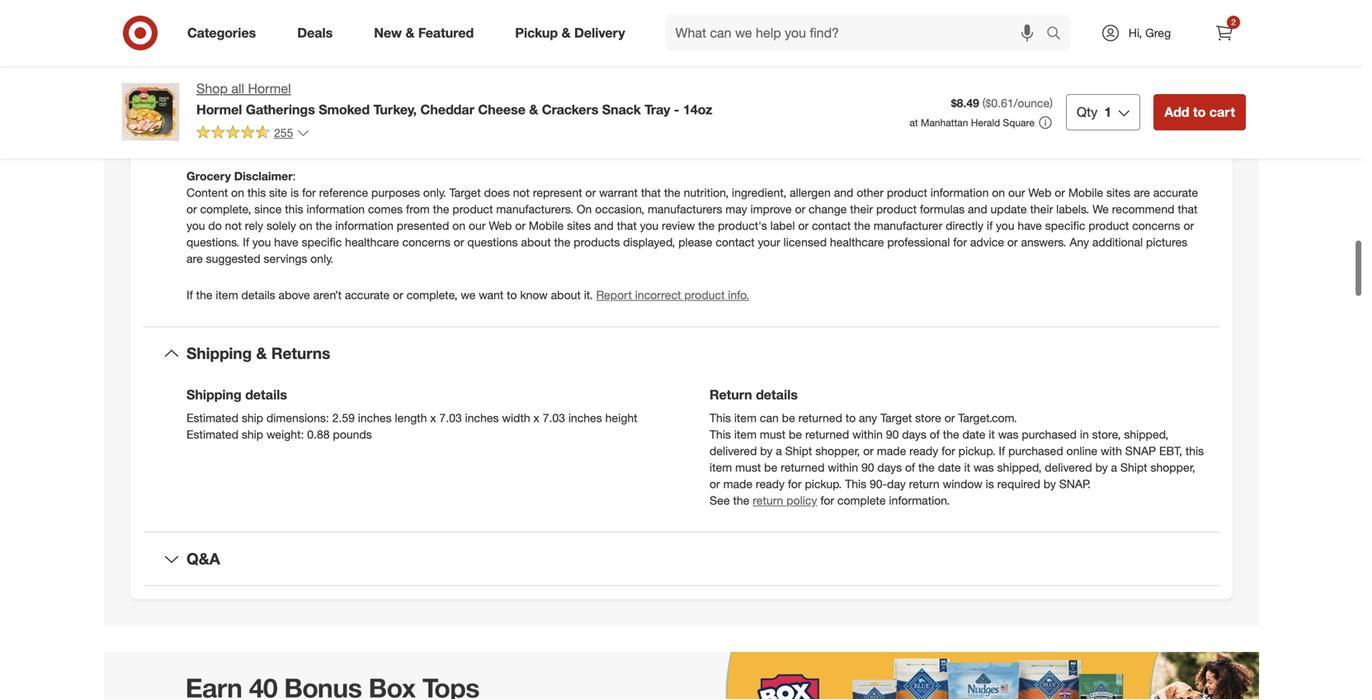 Task type: vqa. For each thing, say whether or not it's contained in the screenshot.
made to the left
yes



Task type: locate. For each thing, give the bounding box(es) containing it.
1 vertical spatial have
[[274, 235, 299, 249]]

1 horizontal spatial only.
[[423, 185, 446, 200]]

shipping & returns button
[[144, 327, 1220, 380]]

manufacturers
[[648, 202, 723, 216]]

questions
[[468, 235, 518, 249]]

item left can
[[735, 411, 757, 425]]

delivered up see
[[710, 444, 757, 458]]

be up return policy "link"
[[765, 460, 778, 475]]

directly
[[946, 218, 984, 233]]

about inside grocery disclaimer : content on this site is for reference purposes only.  target does not represent or warrant that the nutrition, ingredient, allergen and other product information on our web or mobile sites are accurate or complete, since this information comes from the product manufacturers.  on occasion, manufacturers may improve or change their product formulas and update their labels.  we recommend that you do not rely solely on the information presented on our web or mobile sites and that you review the product's label or contact the manufacturer directly if you have specific product concerns or questions.  if you have specific healthcare concerns or questions about the products displayed, please contact your licensed healthcare professional for advice or answers.  any additional pictures are suggested servings only.
[[521, 235, 551, 249]]

return policy link
[[753, 493, 818, 508]]

1 horizontal spatial web
[[1029, 185, 1052, 200]]

are down questions.
[[187, 251, 203, 266]]

1 horizontal spatial have
[[1018, 218, 1043, 233]]

on
[[577, 202, 592, 216]]

snap
[[1126, 444, 1157, 458]]

to inside button
[[1194, 104, 1206, 120]]

1 their from the left
[[850, 202, 873, 216]]

of down store
[[930, 427, 940, 442]]

0 horizontal spatial and
[[594, 218, 614, 233]]

greg
[[1146, 26, 1172, 40]]

x right 'width'
[[534, 411, 540, 425]]

and up change
[[834, 185, 854, 200]]

pickup & delivery
[[515, 25, 625, 41]]

or up see
[[710, 477, 720, 491]]

store
[[916, 411, 942, 425]]

solely
[[267, 218, 296, 233]]

sites down on
[[567, 218, 591, 233]]

90 up day
[[886, 427, 899, 442]]

crackers
[[542, 101, 599, 118]]

1034
[[344, 68, 370, 83]]

by down can
[[761, 444, 773, 458]]

turkey,
[[374, 101, 417, 118]]

1 vertical spatial return
[[753, 493, 784, 508]]

shipping down shipping & returns
[[187, 387, 242, 403]]

about left it.
[[551, 288, 581, 302]]

ship left dimensions:
[[242, 411, 263, 425]]

0 vertical spatial shopper,
[[816, 444, 860, 458]]

0 vertical spatial pickup.
[[959, 444, 996, 458]]

sites
[[1107, 185, 1131, 200], [567, 218, 591, 233]]

was
[[999, 427, 1019, 442], [974, 460, 994, 475]]

0 vertical spatial estimated
[[187, 411, 239, 425]]

within down any
[[853, 427, 883, 442]]

details up dimensions:
[[245, 387, 287, 403]]

& right pickup
[[562, 25, 571, 41]]

please
[[679, 235, 713, 249]]

2 inches from the left
[[465, 411, 499, 425]]

estimated left weight: on the bottom of the page
[[187, 427, 239, 442]]

shipt
[[786, 444, 813, 458], [1121, 460, 1148, 475]]

length
[[395, 411, 427, 425]]

0 horizontal spatial 7.03
[[440, 411, 462, 425]]

labels.
[[1057, 202, 1090, 216]]

2 7.03 from the left
[[543, 411, 565, 425]]

255 link
[[196, 125, 310, 144]]

or down any
[[864, 444, 874, 458]]

0 vertical spatial to
[[1194, 104, 1206, 120]]

if down target.com.
[[999, 444, 1006, 458]]

the
[[271, 118, 288, 133], [664, 185, 681, 200], [433, 202, 450, 216], [316, 218, 332, 233], [699, 218, 715, 233], [854, 218, 871, 233], [554, 235, 571, 249], [196, 288, 213, 302], [943, 427, 960, 442], [919, 460, 935, 475], [733, 493, 750, 508]]

improve
[[751, 202, 792, 216]]

details inside return details this item can be returned to any target store or target.com. this item must be returned within 90 days of the date it was purchased in store, shipped, delivered by a shipt shopper, or made ready for pickup. if purchased online with snap ebt, this item must be returned within 90 days of the date it was shipped, delivered by a shipt shopper, or made ready for pickup. this 90-day return window is required by snap. see the return policy for complete information.
[[756, 387, 798, 403]]

0 horizontal spatial complete,
[[200, 202, 251, 216]]

1 vertical spatial mobile
[[529, 218, 564, 233]]

shopper, down the ebt,
[[1151, 460, 1196, 475]]

or
[[317, 118, 328, 133], [586, 185, 596, 200], [1055, 185, 1066, 200], [187, 202, 197, 216], [795, 202, 806, 216], [515, 218, 526, 233], [799, 218, 809, 233], [1184, 218, 1195, 233], [454, 235, 464, 249], [1008, 235, 1018, 249], [393, 288, 404, 302], [945, 411, 955, 425], [864, 444, 874, 458], [710, 477, 720, 491]]

or left questions
[[454, 235, 464, 249]]

0 horizontal spatial of
[[906, 460, 916, 475]]

purchased up online
[[1022, 427, 1077, 442]]

1 horizontal spatial that
[[641, 185, 661, 200]]

shopper, down any
[[816, 444, 860, 458]]

1 vertical spatial sites
[[567, 218, 591, 233]]

ready
[[910, 444, 939, 458], [756, 477, 785, 491]]

for right policy
[[821, 493, 835, 508]]

aren't
[[313, 288, 342, 302]]

1 horizontal spatial healthcare
[[830, 235, 885, 249]]

inches up pounds
[[358, 411, 392, 425]]

1 horizontal spatial sites
[[1107, 185, 1131, 200]]

2 horizontal spatial this
[[1186, 444, 1205, 458]]

1 vertical spatial is
[[986, 477, 995, 491]]

that right warrant
[[641, 185, 661, 200]]

1 shipping from the top
[[187, 344, 252, 363]]

within
[[853, 427, 883, 442], [828, 460, 859, 475]]

0 vertical spatial this
[[248, 185, 266, 200]]

& right 'cheese' at the left top
[[529, 101, 538, 118]]

0 horizontal spatial x
[[430, 411, 436, 425]]

if down rely
[[243, 235, 249, 249]]

sites up 'we'
[[1107, 185, 1131, 200]]

/ounce
[[1014, 96, 1050, 110]]

2 horizontal spatial that
[[1178, 202, 1198, 216]]

0 horizontal spatial was
[[974, 460, 994, 475]]

1 healthcare from the left
[[345, 235, 399, 249]]

is right the window
[[986, 477, 995, 491]]

complete, left we
[[407, 288, 458, 302]]

0 vertical spatial shipt
[[786, 444, 813, 458]]

pickup
[[515, 25, 558, 41]]

the up information.
[[919, 460, 935, 475]]

0 vertical spatial about
[[521, 235, 551, 249]]

1 vertical spatial about
[[551, 288, 581, 302]]

0 vertical spatial a
[[776, 444, 782, 458]]

information up formulas
[[931, 185, 989, 200]]

a
[[776, 444, 782, 458], [1112, 460, 1118, 475]]

or right advice
[[1008, 235, 1018, 249]]

item
[[187, 68, 211, 83]]

update
[[991, 202, 1027, 216]]

date up the window
[[938, 460, 961, 475]]

days up day
[[878, 460, 902, 475]]

0 horizontal spatial concerns
[[403, 235, 451, 249]]

purposes
[[372, 185, 420, 200]]

in up online
[[1080, 427, 1089, 442]]

advertisement element
[[104, 652, 1260, 699]]

the up manufacturers
[[664, 185, 681, 200]]

1 horizontal spatial if
[[243, 235, 249, 249]]

search button
[[1039, 15, 1079, 54]]

by left snap.
[[1044, 477, 1057, 491]]

reference
[[319, 185, 368, 200]]

1 vertical spatial date
[[938, 460, 961, 475]]

deals link
[[283, 15, 354, 51]]

0 horizontal spatial is
[[291, 185, 299, 200]]

0 horizontal spatial their
[[850, 202, 873, 216]]

0 vertical spatial in
[[259, 118, 268, 133]]

1 vertical spatial concerns
[[403, 235, 451, 249]]

any
[[859, 411, 878, 425]]

pickup. up policy
[[805, 477, 842, 491]]

if inside grocery disclaimer : content on this site is for reference purposes only.  target does not represent or warrant that the nutrition, ingredient, allergen and other product information on our web or mobile sites are accurate or complete, since this information comes from the product manufacturers.  on occasion, manufacturers may improve or change their product formulas and update their labels.  we recommend that you do not rely solely on the information presented on our web or mobile sites and that you review the product's label or contact the manufacturer directly if you have specific product concerns or questions.  if you have specific healthcare concerns or questions about the products displayed, please contact your licensed healthcare professional for advice or answers.  any additional pictures are suggested servings only.
[[243, 235, 249, 249]]

origin : made in the usa or imported
[[187, 118, 379, 133]]

1 horizontal spatial 90
[[886, 427, 899, 442]]

of up day
[[906, 460, 916, 475]]

shipping & returns
[[187, 344, 331, 363]]

0 vertical spatial if
[[243, 235, 249, 249]]

product's
[[718, 218, 768, 233]]

1 vertical spatial it
[[965, 460, 971, 475]]

What can we help you find? suggestions appear below search field
[[666, 15, 1051, 51]]

0 horizontal spatial by
[[761, 444, 773, 458]]

this up solely at the top left of the page
[[285, 202, 303, 216]]

216-
[[303, 68, 327, 83]]

1 vertical spatial web
[[489, 218, 512, 233]]

web
[[1029, 185, 1052, 200], [489, 218, 512, 233]]

0 horizontal spatial made
[[724, 477, 753, 491]]

1 horizontal spatial pickup.
[[959, 444, 996, 458]]

of
[[930, 427, 940, 442], [906, 460, 916, 475]]

and
[[834, 185, 854, 200], [968, 202, 988, 216], [594, 218, 614, 233]]

shipping inside 'shipping details estimated ship dimensions: 2.59 inches length x 7.03 inches width x 7.03 inches height estimated ship weight: 0.88 pounds'
[[187, 387, 242, 403]]

0 horizontal spatial shopper,
[[816, 444, 860, 458]]

details for shipping
[[245, 387, 287, 403]]

1 vertical spatial shipt
[[1121, 460, 1148, 475]]

& inside the shop all hormel hormel gatherings smoked turkey, cheddar cheese & crackers snack tray - 14oz
[[529, 101, 538, 118]]

must
[[760, 427, 786, 442], [736, 460, 761, 475]]

upc : 037600257732
[[187, 18, 295, 32]]

2 vertical spatial that
[[617, 218, 637, 233]]

0 horizontal spatial sites
[[567, 218, 591, 233]]

in left 255
[[259, 118, 268, 133]]

1 inches from the left
[[358, 411, 392, 425]]

ready down store
[[910, 444, 939, 458]]

2 shipping from the top
[[187, 387, 242, 403]]

0 horizontal spatial shipped,
[[998, 460, 1042, 475]]

0 horizontal spatial our
[[469, 218, 486, 233]]

shipt up policy
[[786, 444, 813, 458]]

healthcare down comes
[[345, 235, 399, 249]]

weight:
[[267, 427, 304, 442]]

: down 255
[[293, 169, 296, 183]]

concerns up pictures
[[1133, 218, 1181, 233]]

info.
[[728, 288, 750, 302]]

be up policy
[[789, 427, 802, 442]]

0 horizontal spatial only.
[[311, 251, 334, 266]]

return
[[710, 387, 753, 403]]

we
[[1093, 202, 1109, 216]]

0 vertical spatial accurate
[[1154, 185, 1199, 200]]

1 vertical spatial days
[[878, 460, 902, 475]]

1 horizontal spatial of
[[930, 427, 940, 442]]

in inside return details this item can be returned to any target store or target.com. this item must be returned within 90 days of the date it was purchased in store, shipped, delivered by a shipt shopper, or made ready for pickup. if purchased online with snap ebt, this item must be returned within 90 days of the date it was shipped, delivered by a shipt shopper, or made ready for pickup. this 90-day return window is required by snap. see the return policy for complete information.
[[1080, 427, 1089, 442]]

0 vertical spatial was
[[999, 427, 1019, 442]]

target inside return details this item can be returned to any target store or target.com. this item must be returned within 90 days of the date it was purchased in store, shipped, delivered by a shipt shopper, or made ready for pickup. if purchased online with snap ebt, this item must be returned within 90 days of the date it was shipped, delivered by a shipt shopper, or made ready for pickup. this 90-day return window is required by snap. see the return policy for complete information.
[[881, 411, 912, 425]]

by down with
[[1096, 460, 1108, 475]]

if down questions.
[[187, 288, 193, 302]]

1 ship from the top
[[242, 411, 263, 425]]

complete, inside grocery disclaimer : content on this site is for reference purposes only.  target does not represent or warrant that the nutrition, ingredient, allergen and other product information on our web or mobile sites are accurate or complete, since this information comes from the product manufacturers.  on occasion, manufacturers may improve or change their product formulas and update their labels.  we recommend that you do not rely solely on the information presented on our web or mobile sites and that you review the product's label or contact the manufacturer directly if you have specific product concerns or questions.  if you have specific healthcare concerns or questions about the products displayed, please contact your licensed healthcare professional for advice or answers.  any additional pictures are suggested servings only.
[[200, 202, 251, 216]]

any
[[1070, 235, 1090, 249]]

not
[[513, 185, 530, 200], [225, 218, 242, 233]]

0 horizontal spatial that
[[617, 218, 637, 233]]

shipped,
[[1125, 427, 1169, 442], [998, 460, 1042, 475]]

their left labels.
[[1031, 202, 1054, 216]]

or right usa
[[317, 118, 328, 133]]

the right see
[[733, 493, 750, 508]]

7.03 right 'width'
[[543, 411, 565, 425]]

0 vertical spatial sites
[[1107, 185, 1131, 200]]

1 horizontal spatial their
[[1031, 202, 1054, 216]]

q&a
[[187, 549, 220, 568]]

14oz
[[683, 101, 713, 118]]

1 x from the left
[[430, 411, 436, 425]]

& for featured
[[406, 25, 415, 41]]

report incorrect product info. button
[[597, 287, 750, 303]]

shipt down the snap
[[1121, 460, 1148, 475]]

0 horizontal spatial delivered
[[710, 444, 757, 458]]

that up pictures
[[1178, 202, 1198, 216]]

hi, greg
[[1129, 26, 1172, 40]]

the up the please
[[699, 218, 715, 233]]

ship left weight: on the bottom of the page
[[242, 427, 263, 442]]

& for delivery
[[562, 25, 571, 41]]

healthcare down change
[[830, 235, 885, 249]]

0 vertical spatial target
[[449, 185, 481, 200]]

was up the window
[[974, 460, 994, 475]]

inches left the height
[[569, 411, 602, 425]]

are up recommend
[[1134, 185, 1151, 200]]

label
[[771, 218, 795, 233]]

ship
[[242, 411, 263, 425], [242, 427, 263, 442]]

1 horizontal spatial mobile
[[1069, 185, 1104, 200]]

their down other
[[850, 202, 873, 216]]

shipping inside shipping & returns dropdown button
[[187, 344, 252, 363]]

delivered up snap.
[[1045, 460, 1093, 475]]

shipping
[[187, 344, 252, 363], [187, 387, 242, 403]]

purchased
[[1022, 427, 1077, 442], [1009, 444, 1064, 458]]

within up complete
[[828, 460, 859, 475]]

0 horizontal spatial to
[[507, 288, 517, 302]]

1 vertical spatial accurate
[[345, 288, 390, 302]]

product
[[887, 185, 928, 200], [453, 202, 493, 216], [877, 202, 917, 216], [1089, 218, 1130, 233], [685, 288, 725, 302]]

delivery
[[575, 25, 625, 41]]

1 vertical spatial ship
[[242, 427, 263, 442]]

allergen
[[790, 185, 831, 200]]

it.
[[584, 288, 593, 302]]

or left we
[[393, 288, 404, 302]]

1 vertical spatial delivered
[[1045, 460, 1093, 475]]

return
[[909, 477, 940, 491], [753, 493, 784, 508]]

concerns down the presented
[[403, 235, 451, 249]]

estimated down shipping & returns
[[187, 411, 239, 425]]

& right new
[[406, 25, 415, 41]]

information down comes
[[335, 218, 394, 233]]

was down target.com.
[[999, 427, 1019, 442]]

a down can
[[776, 444, 782, 458]]

date down target.com.
[[963, 427, 986, 442]]

by
[[761, 444, 773, 458], [1096, 460, 1108, 475], [1044, 477, 1057, 491]]

new
[[374, 25, 402, 41]]

pickup. down target.com.
[[959, 444, 996, 458]]

1 horizontal spatial contact
[[812, 218, 851, 233]]

1 vertical spatial are
[[187, 251, 203, 266]]

1 horizontal spatial delivered
[[1045, 460, 1093, 475]]

hormel
[[248, 80, 291, 97], [196, 101, 242, 118]]

details inside 'shipping details estimated ship dimensions: 2.59 inches length x 7.03 inches width x 7.03 inches height estimated ship weight: 0.88 pounds'
[[245, 387, 287, 403]]

2 x from the left
[[534, 411, 540, 425]]

window
[[943, 477, 983, 491]]

healthcare
[[345, 235, 399, 249], [830, 235, 885, 249]]

accurate right aren't
[[345, 288, 390, 302]]

0 vertical spatial shipping
[[187, 344, 252, 363]]

specific down labels.
[[1046, 218, 1086, 233]]

the right from
[[433, 202, 450, 216]]

1 vertical spatial not
[[225, 218, 242, 233]]

not up manufacturers.
[[513, 185, 530, 200]]

that down occasion,
[[617, 218, 637, 233]]

have up servings
[[274, 235, 299, 249]]

since
[[254, 202, 282, 216]]

037600257732
[[218, 18, 295, 32]]

details
[[241, 288, 275, 302], [245, 387, 287, 403], [756, 387, 798, 403]]

0 horizontal spatial ready
[[756, 477, 785, 491]]

0 vertical spatial return
[[909, 477, 940, 491]]

:
[[211, 18, 215, 32], [297, 68, 300, 83], [220, 118, 223, 133], [293, 169, 296, 183]]

0 horizontal spatial in
[[259, 118, 268, 133]]

0 vertical spatial complete,
[[200, 202, 251, 216]]

delivered
[[710, 444, 757, 458], [1045, 460, 1093, 475]]

2 healthcare from the left
[[830, 235, 885, 249]]

1 horizontal spatial specific
[[1046, 218, 1086, 233]]

returns
[[271, 344, 331, 363]]

$8.49
[[952, 96, 980, 110]]

1 horizontal spatial ready
[[910, 444, 939, 458]]

this right the ebt,
[[1186, 444, 1205, 458]]

1 vertical spatial and
[[968, 202, 988, 216]]

do
[[208, 218, 222, 233]]

item down 'return'
[[735, 427, 757, 442]]

1 vertical spatial shipping
[[187, 387, 242, 403]]

the left products
[[554, 235, 571, 249]]

0 vertical spatial by
[[761, 444, 773, 458]]

be right can
[[782, 411, 796, 425]]

x right length at the bottom of page
[[430, 411, 436, 425]]

shipping for shipping & returns
[[187, 344, 252, 363]]

2.59
[[332, 411, 355, 425]]

pickup & delivery link
[[501, 15, 646, 51]]

incorrect
[[635, 288, 681, 302]]

image of hormel gatherings smoked turkey, cheddar cheese & crackers snack tray - 14oz image
[[117, 79, 183, 145]]

(
[[983, 96, 986, 110]]

the down other
[[854, 218, 871, 233]]

web up questions
[[489, 218, 512, 233]]

the down reference
[[316, 218, 332, 233]]

0 vertical spatial ship
[[242, 411, 263, 425]]

is right site
[[291, 185, 299, 200]]

: inside grocery disclaimer : content on this site is for reference purposes only.  target does not represent or warrant that the nutrition, ingredient, allergen and other product information on our web or mobile sites are accurate or complete, since this information comes from the product manufacturers.  on occasion, manufacturers may improve or change their product formulas and update their labels.  we recommend that you do not rely solely on the information presented on our web or mobile sites and that you review the product's label or contact the manufacturer directly if you have specific product concerns or questions.  if you have specific healthcare concerns or questions about the products displayed, please contact your licensed healthcare professional for advice or answers.  any additional pictures are suggested servings only.
[[293, 169, 296, 183]]

mobile up labels.
[[1069, 185, 1104, 200]]

0 horizontal spatial if
[[187, 288, 193, 302]]

& inside dropdown button
[[256, 344, 267, 363]]



Task type: describe. For each thing, give the bounding box(es) containing it.
change
[[809, 202, 847, 216]]

1 vertical spatial pickup.
[[805, 477, 842, 491]]

1 vertical spatial if
[[187, 288, 193, 302]]

to inside return details this item can be returned to any target store or target.com. this item must be returned within 90 days of the date it was purchased in store, shipped, delivered by a shipt shopper, or made ready for pickup. if purchased online with snap ebt, this item must be returned within 90 days of the date it was shipped, delivered by a shipt shopper, or made ready for pickup. this 90-day return window is required by snap. see the return policy for complete information.
[[846, 411, 856, 425]]

0 horizontal spatial have
[[274, 235, 299, 249]]

is inside grocery disclaimer : content on this site is for reference purposes only.  target does not represent or warrant that the nutrition, ingredient, allergen and other product information on our web or mobile sites are accurate or complete, since this information comes from the product manufacturers.  on occasion, manufacturers may improve or change their product formulas and update their labels.  we recommend that you do not rely solely on the information presented on our web or mobile sites and that you review the product's label or contact the manufacturer directly if you have specific product concerns or questions.  if you have specific healthcare concerns or questions about the products displayed, please contact your licensed healthcare professional for advice or answers.  any additional pictures are suggested servings only.
[[291, 185, 299, 200]]

width
[[502, 411, 531, 425]]

add to cart
[[1165, 104, 1236, 120]]

add
[[1165, 104, 1190, 120]]

qty
[[1077, 104, 1098, 120]]

0 vertical spatial shipped,
[[1125, 427, 1169, 442]]

new & featured
[[374, 25, 474, 41]]

shipping for shipping details estimated ship dimensions: 2.59 inches length x 7.03 inches width x 7.03 inches height estimated ship weight: 0.88 pounds
[[187, 387, 242, 403]]

accurate inside grocery disclaimer : content on this site is for reference purposes only.  target does not represent or warrant that the nutrition, ingredient, allergen and other product information on our web or mobile sites are accurate or complete, since this information comes from the product manufacturers.  on occasion, manufacturers may improve or change their product formulas and update their labels.  we recommend that you do not rely solely on the information presented on our web or mobile sites and that you review the product's label or contact the manufacturer directly if you have specific product concerns or questions.  if you have specific healthcare concerns or questions about the products displayed, please contact your licensed healthcare professional for advice or answers.  any additional pictures are suggested servings only.
[[1154, 185, 1199, 200]]

0 vertical spatial information
[[931, 185, 989, 200]]

2 vertical spatial and
[[594, 218, 614, 233]]

1 vertical spatial this
[[710, 427, 731, 442]]

this inside return details this item can be returned to any target store or target.com. this item must be returned within 90 days of the date it was purchased in store, shipped, delivered by a shipt shopper, or made ready for pickup. if purchased online with snap ebt, this item must be returned within 90 days of the date it was shipped, delivered by a shipt shopper, or made ready for pickup. this 90-day return window is required by snap. see the return policy for complete information.
[[1186, 444, 1205, 458]]

categories link
[[173, 15, 277, 51]]

0 vertical spatial delivered
[[710, 444, 757, 458]]

store,
[[1093, 427, 1121, 442]]

square
[[1003, 116, 1035, 129]]

1 horizontal spatial date
[[963, 427, 986, 442]]

or up licensed
[[799, 218, 809, 233]]

manhattan
[[921, 116, 969, 129]]

or down manufacturers.
[[515, 218, 526, 233]]

0 vertical spatial concerns
[[1133, 218, 1181, 233]]

does
[[484, 185, 510, 200]]

comes
[[368, 202, 403, 216]]

shop
[[196, 80, 228, 97]]

0 horizontal spatial 90
[[862, 460, 875, 475]]

new & featured link
[[360, 15, 495, 51]]

& for returns
[[256, 344, 267, 363]]

1 horizontal spatial our
[[1009, 185, 1026, 200]]

2 vertical spatial this
[[846, 477, 867, 491]]

snack
[[602, 101, 641, 118]]

1 vertical spatial only.
[[311, 251, 334, 266]]

other
[[857, 185, 884, 200]]

2 vertical spatial returned
[[781, 460, 825, 475]]

0 horizontal spatial mobile
[[529, 218, 564, 233]]

the down gatherings
[[271, 118, 288, 133]]

search
[[1039, 26, 1079, 43]]

1 7.03 from the left
[[440, 411, 462, 425]]

1 vertical spatial purchased
[[1009, 444, 1064, 458]]

2 horizontal spatial and
[[968, 202, 988, 216]]

want
[[479, 288, 504, 302]]

the down target.com.
[[943, 427, 960, 442]]

0 vertical spatial hormel
[[248, 80, 291, 97]]

0 horizontal spatial hormel
[[196, 101, 242, 118]]

tray
[[645, 101, 671, 118]]

2
[[1232, 17, 1236, 27]]

add to cart button
[[1154, 94, 1247, 130]]

can
[[760, 411, 779, 425]]

item down suggested
[[216, 288, 238, 302]]

ebt,
[[1160, 444, 1183, 458]]

item number (dpci) : 216-33-1034
[[187, 68, 370, 83]]

2 vertical spatial be
[[765, 460, 778, 475]]

target.com.
[[959, 411, 1018, 425]]

hi,
[[1129, 26, 1143, 40]]

0 vertical spatial made
[[877, 444, 907, 458]]

0 vertical spatial not
[[513, 185, 530, 200]]

presented
[[397, 218, 449, 233]]

2 ship from the top
[[242, 427, 263, 442]]

represent
[[533, 185, 583, 200]]

on right solely at the top left of the page
[[300, 218, 313, 233]]

0 vertical spatial must
[[760, 427, 786, 442]]

at manhattan herald square
[[910, 116, 1035, 129]]

or up on
[[586, 185, 596, 200]]

0 horizontal spatial specific
[[302, 235, 342, 249]]

herald
[[971, 116, 1001, 129]]

on right content in the top of the page
[[231, 185, 244, 200]]

information.
[[889, 493, 950, 508]]

report
[[597, 288, 632, 302]]

0 vertical spatial of
[[930, 427, 940, 442]]

0 horizontal spatial return
[[753, 493, 784, 508]]

featured
[[418, 25, 474, 41]]

content
[[187, 185, 228, 200]]

1 vertical spatial information
[[307, 202, 365, 216]]

1 vertical spatial by
[[1096, 460, 1108, 475]]

for right site
[[302, 185, 316, 200]]

shipping details estimated ship dimensions: 2.59 inches length x 7.03 inches width x 7.03 inches height estimated ship weight: 0.88 pounds
[[187, 387, 638, 442]]

1 horizontal spatial and
[[834, 185, 854, 200]]

1 vertical spatial returned
[[806, 427, 850, 442]]

made
[[226, 118, 256, 133]]

or up labels.
[[1055, 185, 1066, 200]]

complete
[[838, 493, 886, 508]]

1 horizontal spatial was
[[999, 427, 1019, 442]]

at
[[910, 116, 919, 129]]

imported
[[331, 118, 379, 133]]

your
[[758, 235, 781, 249]]

with
[[1101, 444, 1123, 458]]

0 vertical spatial ready
[[910, 444, 939, 458]]

0 vertical spatial be
[[782, 411, 796, 425]]

0 vertical spatial returned
[[799, 411, 843, 425]]

or right store
[[945, 411, 955, 425]]

1 vertical spatial shipped,
[[998, 460, 1042, 475]]

0 vertical spatial contact
[[812, 218, 851, 233]]

you left 'do'
[[187, 218, 205, 233]]

details for return
[[756, 387, 798, 403]]

target inside grocery disclaimer : content on this site is for reference purposes only.  target does not represent or warrant that the nutrition, ingredient, allergen and other product information on our web or mobile sites are accurate or complete, since this information comes from the product manufacturers.  on occasion, manufacturers may improve or change their product formulas and update their labels.  we recommend that you do not rely solely on the information presented on our web or mobile sites and that you review the product's label or contact the manufacturer directly if you have specific product concerns or questions.  if you have specific healthcare concerns or questions about the products displayed, please contact your licensed healthcare professional for advice or answers.  any additional pictures are suggested servings only.
[[449, 185, 481, 200]]

1 vertical spatial be
[[789, 427, 802, 442]]

1 vertical spatial made
[[724, 477, 753, 491]]

day
[[887, 477, 906, 491]]

or down content in the top of the page
[[187, 202, 197, 216]]

1 vertical spatial contact
[[716, 235, 755, 249]]

origin
[[187, 118, 220, 133]]

displayed,
[[623, 235, 676, 249]]

0 vertical spatial this
[[710, 411, 731, 425]]

shop all hormel hormel gatherings smoked turkey, cheddar cheese & crackers snack tray - 14oz
[[196, 80, 713, 118]]

you up displayed, on the left top of page
[[640, 218, 659, 233]]

snap.
[[1060, 477, 1091, 491]]

on up "update"
[[992, 185, 1006, 200]]

all
[[231, 80, 244, 97]]

details left above
[[241, 288, 275, 302]]

1 horizontal spatial shipt
[[1121, 460, 1148, 475]]

or down 'allergen'
[[795, 202, 806, 216]]

$8.49 ( $0.61 /ounce )
[[952, 96, 1053, 110]]

1 vertical spatial this
[[285, 202, 303, 216]]

height
[[606, 411, 638, 425]]

gatherings
[[246, 101, 315, 118]]

1 vertical spatial within
[[828, 460, 859, 475]]

cheese
[[478, 101, 526, 118]]

1 horizontal spatial shopper,
[[1151, 460, 1196, 475]]

3 inches from the left
[[569, 411, 602, 425]]

1 horizontal spatial a
[[1112, 460, 1118, 475]]

33-
[[327, 68, 344, 83]]

review
[[662, 218, 695, 233]]

0.88
[[307, 427, 330, 442]]

2 their from the left
[[1031, 202, 1054, 216]]

categories
[[187, 25, 256, 41]]

occasion,
[[595, 202, 645, 216]]

is inside return details this item can be returned to any target store or target.com. this item must be returned within 90 days of the date it was purchased in store, shipped, delivered by a shipt shopper, or made ready for pickup. if purchased online with snap ebt, this item must be returned within 90 days of the date it was shipped, delivered by a shipt shopper, or made ready for pickup. this 90-day return window is required by snap. see the return policy for complete information.
[[986, 477, 995, 491]]

for up the window
[[942, 444, 956, 458]]

0 vertical spatial are
[[1134, 185, 1151, 200]]

1 horizontal spatial return
[[909, 477, 940, 491]]

1 horizontal spatial it
[[989, 427, 995, 442]]

if inside return details this item can be returned to any target store or target.com. this item must be returned within 90 days of the date it was purchased in store, shipped, delivered by a shipt shopper, or made ready for pickup. if purchased online with snap ebt, this item must be returned within 90 days of the date it was shipped, delivered by a shipt shopper, or made ready for pickup. this 90-day return window is required by snap. see the return policy for complete information.
[[999, 444, 1006, 458]]

usa
[[291, 118, 314, 133]]

0 horizontal spatial accurate
[[345, 288, 390, 302]]

: left 037600257732
[[211, 18, 215, 32]]

for down directly
[[954, 235, 968, 249]]

item up see
[[710, 460, 732, 475]]

on right the presented
[[453, 218, 466, 233]]

disclaimer
[[234, 169, 293, 183]]

may
[[726, 202, 748, 216]]

90-
[[870, 477, 887, 491]]

q&a button
[[144, 533, 1220, 585]]

you down rely
[[252, 235, 271, 249]]

0 vertical spatial have
[[1018, 218, 1043, 233]]

number
[[214, 68, 258, 83]]

0 horizontal spatial a
[[776, 444, 782, 458]]

0 vertical spatial only.
[[423, 185, 446, 200]]

: left 216-
[[297, 68, 300, 83]]

2 estimated from the top
[[187, 427, 239, 442]]

0 horizontal spatial are
[[187, 251, 203, 266]]

: left the made
[[220, 118, 223, 133]]

upc
[[187, 18, 211, 32]]

servings
[[264, 251, 307, 266]]

1 estimated from the top
[[187, 411, 239, 425]]

0 vertical spatial mobile
[[1069, 185, 1104, 200]]

)
[[1050, 96, 1053, 110]]

0 vertical spatial days
[[902, 427, 927, 442]]

0 vertical spatial within
[[853, 427, 883, 442]]

or up pictures
[[1184, 218, 1195, 233]]

1 horizontal spatial complete,
[[407, 288, 458, 302]]

0 vertical spatial web
[[1029, 185, 1052, 200]]

suggested
[[206, 251, 261, 266]]

0 vertical spatial purchased
[[1022, 427, 1077, 442]]

for up policy
[[788, 477, 802, 491]]

warrant
[[599, 185, 638, 200]]

nutrition,
[[684, 185, 729, 200]]

0 horizontal spatial web
[[489, 218, 512, 233]]

1 vertical spatial must
[[736, 460, 761, 475]]

2 link
[[1207, 15, 1243, 51]]

1 vertical spatial to
[[507, 288, 517, 302]]

1 horizontal spatial by
[[1044, 477, 1057, 491]]

the down suggested
[[196, 288, 213, 302]]

we
[[461, 288, 476, 302]]

1
[[1105, 104, 1112, 120]]

-
[[674, 101, 680, 118]]

2 vertical spatial information
[[335, 218, 394, 233]]

from
[[406, 202, 430, 216]]

you right if
[[996, 218, 1015, 233]]

0 horizontal spatial it
[[965, 460, 971, 475]]

0 vertical spatial that
[[641, 185, 661, 200]]



